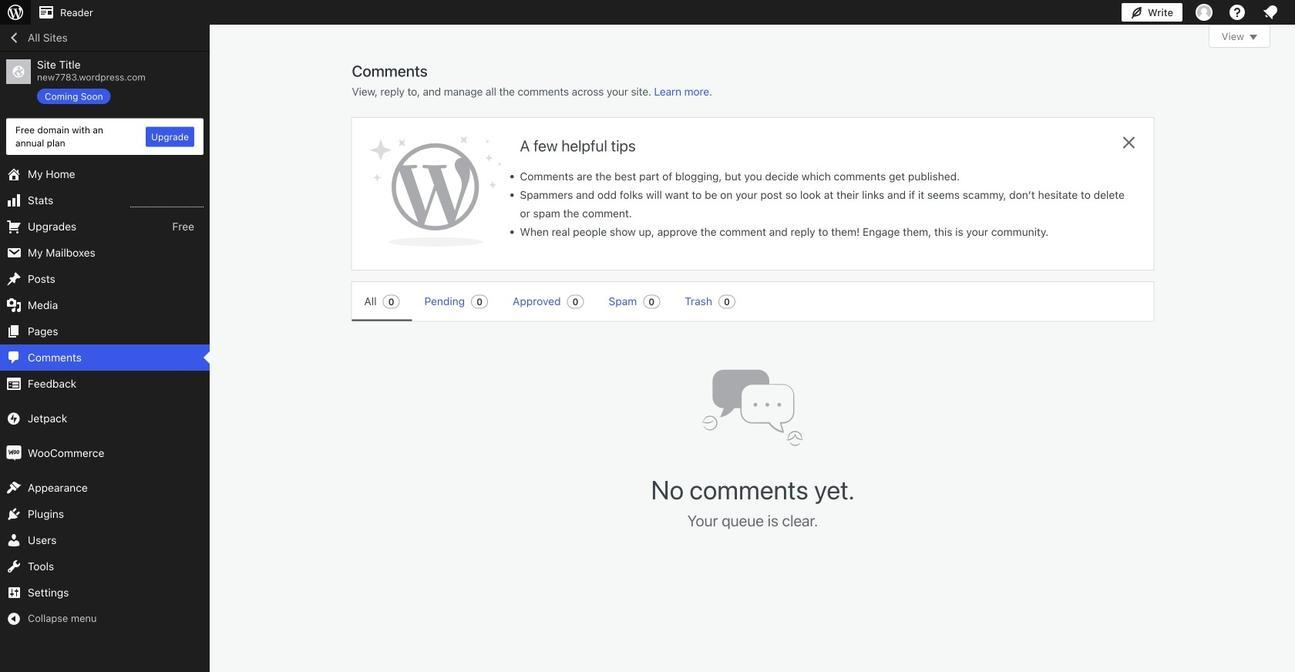Task type: vqa. For each thing, say whether or not it's contained in the screenshot.
Manage your notifications "ICON"
yes



Task type: locate. For each thing, give the bounding box(es) containing it.
menu
[[352, 282, 1129, 321]]

img image
[[6, 411, 22, 427], [6, 446, 22, 461]]

highest hourly views 0 image
[[130, 197, 204, 208]]

manage your sites image
[[6, 3, 25, 22]]

2 img image from the top
[[6, 446, 22, 461]]

main content
[[352, 25, 1271, 563]]

0 vertical spatial img image
[[6, 411, 22, 427]]

my profile image
[[1196, 4, 1213, 21]]

1 vertical spatial img image
[[6, 446, 22, 461]]



Task type: describe. For each thing, give the bounding box(es) containing it.
wordpress logo image
[[371, 137, 502, 247]]

manage your notifications image
[[1262, 3, 1280, 22]]

1 img image from the top
[[6, 411, 22, 427]]

help image
[[1229, 3, 1247, 22]]

closed image
[[1250, 35, 1258, 40]]

dismiss tips image
[[1120, 133, 1139, 152]]



